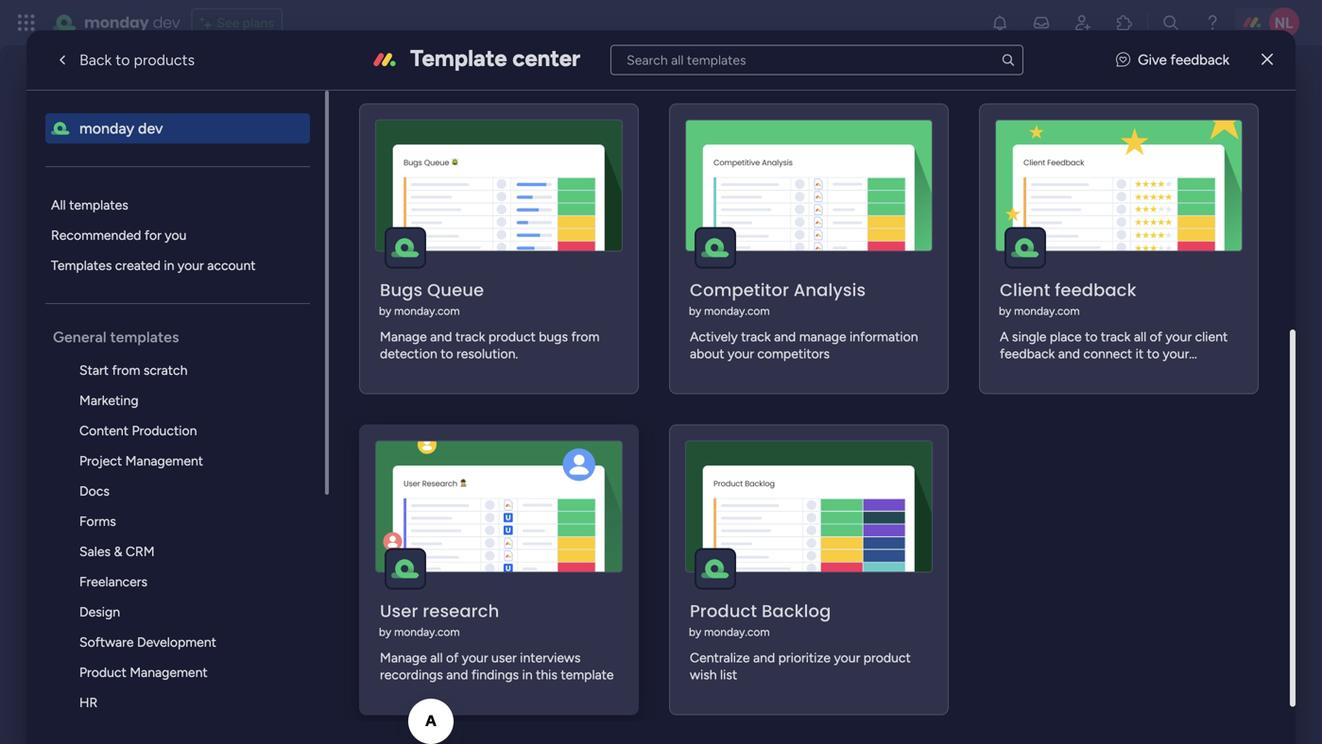 Task type: vqa. For each thing, say whether or not it's contained in the screenshot.


Task type: describe. For each thing, give the bounding box(es) containing it.
interviews
[[520, 651, 581, 667]]

product for backlog
[[690, 600, 757, 624]]

you
[[165, 227, 187, 243]]

close image
[[1262, 53, 1273, 67]]

apps image
[[1116, 13, 1134, 32]]

see plans
[[217, 15, 274, 31]]

monday.com for user
[[394, 626, 460, 640]]

prioritize
[[779, 651, 831, 667]]

and inside centralize and prioritize your product wish list
[[753, 651, 775, 667]]

see plans button
[[191, 9, 283, 37]]

general templates
[[53, 329, 179, 346]]

see
[[217, 15, 240, 31]]

content
[[79, 423, 129, 439]]

project management
[[79, 453, 203, 469]]

explore element
[[45, 190, 325, 281]]

production
[[132, 423, 197, 439]]

general
[[53, 329, 106, 346]]

account
[[207, 258, 256, 274]]

v2 user feedback image
[[1117, 49, 1131, 71]]

bugs
[[380, 279, 423, 303]]

give feedback link
[[1117, 49, 1230, 71]]

place
[[1050, 329, 1082, 345]]

project
[[79, 453, 122, 469]]

template center
[[410, 44, 581, 72]]

roadmap
[[1000, 363, 1053, 379]]

management for project management
[[125, 453, 203, 469]]

templates
[[51, 258, 112, 274]]

in inside the explore element
[[164, 258, 174, 274]]

analysis
[[794, 279, 866, 303]]

marketing
[[79, 393, 139, 409]]

research
[[423, 600, 499, 624]]

in inside manage all of your user interviews recordings and findings in this template
[[522, 668, 533, 684]]

client
[[1196, 329, 1228, 345]]

manage
[[800, 329, 847, 345]]

sales & crm
[[79, 544, 155, 560]]

product for management
[[79, 665, 126, 681]]

for
[[145, 227, 161, 243]]

0 vertical spatial monday dev
[[84, 12, 180, 33]]

a
[[1000, 329, 1009, 345]]

connect
[[1084, 346, 1133, 362]]

resolution.
[[457, 346, 518, 362]]

all inside a single place to track all of your client feedback and connect it to your roadmap
[[1134, 329, 1147, 345]]

search image
[[1001, 52, 1016, 68]]

centralize and prioritize your product wish list
[[690, 651, 911, 684]]

actively track and manage information about your competitors
[[690, 329, 918, 362]]

start from scratch
[[79, 363, 188, 379]]

to inside button
[[116, 51, 130, 69]]

forms
[[79, 514, 116, 530]]

noah lott image
[[1270, 8, 1300, 38]]

product inside centralize and prioritize your product wish list
[[864, 651, 911, 667]]

by for client
[[999, 305, 1012, 318]]

by for product
[[689, 626, 702, 640]]

queue
[[427, 279, 484, 303]]

bugs
[[539, 329, 568, 345]]

client feedback by monday.com
[[999, 279, 1137, 318]]

give feedback
[[1138, 51, 1230, 68]]

manage all of your user interviews recordings and findings in this template
[[380, 651, 614, 684]]

by for user
[[379, 626, 392, 640]]

monday inside "list box"
[[79, 120, 134, 138]]

and inside manage all of your user interviews recordings and findings in this template
[[446, 668, 468, 684]]

product inside manage and track product bugs from detection to resolution.
[[489, 329, 536, 345]]

manage for user
[[380, 651, 427, 667]]

to up connect
[[1085, 329, 1098, 345]]

0 vertical spatial monday
[[84, 12, 149, 33]]

by for competitor
[[689, 305, 702, 318]]

recordings
[[380, 668, 443, 684]]

feedback for give
[[1171, 51, 1230, 68]]

sales
[[79, 544, 111, 560]]

and inside actively track and manage information about your competitors
[[774, 329, 796, 345]]

centralize
[[690, 651, 750, 667]]

monday.com for bugs
[[394, 305, 460, 318]]

Search all templates search field
[[611, 45, 1024, 75]]

docs
[[79, 484, 109, 500]]

templates for all templates
[[69, 197, 128, 213]]

your inside centralize and prioritize your product wish list
[[834, 651, 861, 667]]

backlog
[[762, 600, 831, 624]]

scratch
[[144, 363, 188, 379]]

this
[[536, 668, 558, 684]]

actively
[[690, 329, 738, 345]]

general templates heading
[[53, 327, 325, 348]]

single
[[1012, 329, 1047, 345]]

design
[[79, 605, 120, 621]]

user research by monday.com
[[379, 600, 499, 640]]

template
[[561, 668, 614, 684]]

monday.com for product
[[704, 626, 770, 640]]

&
[[114, 544, 122, 560]]

management for product management
[[130, 665, 208, 681]]

a single place to track all of your client feedback and connect it to your roadmap
[[1000, 329, 1228, 379]]



Task type: locate. For each thing, give the bounding box(es) containing it.
manage inside manage all of your user interviews recordings and findings in this template
[[380, 651, 427, 667]]

by
[[379, 305, 392, 318], [689, 305, 702, 318], [999, 305, 1012, 318], [379, 626, 392, 640], [689, 626, 702, 640]]

in down you
[[164, 258, 174, 274]]

and left findings
[[446, 668, 468, 684]]

2 horizontal spatial track
[[1101, 329, 1131, 345]]

notifications image
[[991, 13, 1010, 32]]

track up competitors on the top of page
[[741, 329, 771, 345]]

0 horizontal spatial of
[[446, 651, 459, 667]]

of
[[1150, 329, 1163, 345], [446, 651, 459, 667]]

dev down 'back to products'
[[138, 120, 163, 138]]

competitor analysis by monday.com
[[689, 279, 866, 318]]

your up findings
[[462, 651, 488, 667]]

feedback
[[1171, 51, 1230, 68], [1055, 279, 1137, 303], [1000, 346, 1055, 362]]

0 horizontal spatial from
[[112, 363, 140, 379]]

1 vertical spatial monday dev
[[79, 120, 163, 138]]

recommended
[[51, 227, 141, 243]]

monday.com inside "user research by monday.com"
[[394, 626, 460, 640]]

feedback for client
[[1055, 279, 1137, 303]]

client
[[1000, 279, 1051, 303]]

1 manage from the top
[[380, 329, 427, 345]]

monday down back
[[79, 120, 134, 138]]

in left this
[[522, 668, 533, 684]]

1 horizontal spatial in
[[522, 668, 533, 684]]

1 track from the left
[[456, 329, 485, 345]]

3 track from the left
[[1101, 329, 1131, 345]]

from inside work management templates "element"
[[112, 363, 140, 379]]

1 horizontal spatial track
[[741, 329, 771, 345]]

by down bugs
[[379, 305, 392, 318]]

monday.com
[[394, 305, 460, 318], [704, 305, 770, 318], [1015, 305, 1080, 318], [394, 626, 460, 640], [704, 626, 770, 640]]

templates up recommended
[[69, 197, 128, 213]]

hr
[[79, 695, 98, 711]]

product backlog by monday.com
[[689, 600, 831, 640]]

track inside actively track and manage information about your competitors
[[741, 329, 771, 345]]

0 vertical spatial from
[[571, 329, 600, 345]]

give
[[1138, 51, 1167, 68]]

and up detection
[[430, 329, 452, 345]]

monday.com up 'centralize'
[[704, 626, 770, 640]]

1 vertical spatial templates
[[110, 329, 179, 346]]

competitors
[[758, 346, 830, 362]]

your right the prioritize
[[834, 651, 861, 667]]

0 vertical spatial templates
[[69, 197, 128, 213]]

work management templates element
[[45, 355, 325, 745]]

back to products button
[[38, 41, 210, 79]]

of left client
[[1150, 329, 1163, 345]]

product inside product backlog by monday.com
[[690, 600, 757, 624]]

your inside manage all of your user interviews recordings and findings in this template
[[462, 651, 488, 667]]

by down user
[[379, 626, 392, 640]]

1 vertical spatial feedback
[[1055, 279, 1137, 303]]

product
[[690, 600, 757, 624], [79, 665, 126, 681]]

by up 'centralize'
[[689, 626, 702, 640]]

1 vertical spatial product
[[864, 651, 911, 667]]

products
[[134, 51, 195, 69]]

all up "it" at the top right
[[1134, 329, 1147, 345]]

in
[[164, 258, 174, 274], [522, 668, 533, 684]]

feedback up roadmap
[[1000, 346, 1055, 362]]

plans
[[243, 15, 274, 31]]

back
[[79, 51, 112, 69]]

None search field
[[611, 45, 1024, 75]]

0 vertical spatial manage
[[380, 329, 427, 345]]

all templates
[[51, 197, 128, 213]]

templates inside heading
[[110, 329, 179, 346]]

user
[[492, 651, 517, 667]]

1 vertical spatial manage
[[380, 651, 427, 667]]

your left client
[[1166, 329, 1192, 345]]

center
[[513, 44, 581, 72]]

0 horizontal spatial all
[[430, 651, 443, 667]]

product down software
[[79, 665, 126, 681]]

management down production at the bottom of page
[[125, 453, 203, 469]]

product up resolution.
[[489, 329, 536, 345]]

of inside manage all of your user interviews recordings and findings in this template
[[446, 651, 459, 667]]

select product image
[[17, 13, 36, 32]]

inbox image
[[1032, 13, 1051, 32]]

2 manage from the top
[[380, 651, 427, 667]]

and up competitors on the top of page
[[774, 329, 796, 345]]

by up actively
[[689, 305, 702, 318]]

0 vertical spatial product
[[690, 600, 757, 624]]

by for bugs
[[379, 305, 392, 318]]

to
[[116, 51, 130, 69], [1085, 329, 1098, 345], [441, 346, 453, 362], [1147, 346, 1160, 362]]

manage up recordings
[[380, 651, 427, 667]]

all
[[51, 197, 66, 213]]

to right back
[[116, 51, 130, 69]]

1 horizontal spatial from
[[571, 329, 600, 345]]

1 vertical spatial dev
[[138, 120, 163, 138]]

of down "user research by monday.com"
[[446, 651, 459, 667]]

0 vertical spatial management
[[125, 453, 203, 469]]

by inside client feedback by monday.com
[[999, 305, 1012, 318]]

monday.com inside competitor analysis by monday.com
[[704, 305, 770, 318]]

development
[[137, 635, 216, 651]]

monday.com for competitor
[[704, 305, 770, 318]]

monday.com down user
[[394, 626, 460, 640]]

1 horizontal spatial product
[[864, 651, 911, 667]]

by up a
[[999, 305, 1012, 318]]

from right bugs
[[571, 329, 600, 345]]

1 horizontal spatial of
[[1150, 329, 1163, 345]]

recommended for you
[[51, 227, 187, 243]]

0 horizontal spatial in
[[164, 258, 174, 274]]

your inside the explore element
[[178, 258, 204, 274]]

your
[[178, 258, 204, 274], [1166, 329, 1192, 345], [728, 346, 754, 362], [1163, 346, 1190, 362], [462, 651, 488, 667], [834, 651, 861, 667]]

crm
[[126, 544, 155, 560]]

content production
[[79, 423, 197, 439]]

manage for bugs
[[380, 329, 427, 345]]

1 vertical spatial of
[[446, 651, 459, 667]]

product
[[489, 329, 536, 345], [864, 651, 911, 667]]

from inside manage and track product bugs from detection to resolution.
[[571, 329, 600, 345]]

feedback inside client feedback by monday.com
[[1055, 279, 1137, 303]]

manage up detection
[[380, 329, 427, 345]]

template
[[410, 44, 507, 72]]

and
[[430, 329, 452, 345], [774, 329, 796, 345], [1059, 346, 1080, 362], [753, 651, 775, 667], [446, 668, 468, 684]]

software
[[79, 635, 134, 651]]

feedback up place
[[1055, 279, 1137, 303]]

from
[[571, 329, 600, 345], [112, 363, 140, 379]]

manage and track product bugs from detection to resolution.
[[380, 329, 600, 362]]

invite members image
[[1074, 13, 1093, 32]]

monday.com down client
[[1015, 305, 1080, 318]]

1 vertical spatial monday
[[79, 120, 134, 138]]

0 horizontal spatial product
[[79, 665, 126, 681]]

1 vertical spatial all
[[430, 651, 443, 667]]

back to products
[[79, 51, 195, 69]]

monday up the back to products button at top
[[84, 12, 149, 33]]

track
[[456, 329, 485, 345], [741, 329, 771, 345], [1101, 329, 1131, 345]]

manage inside manage and track product bugs from detection to resolution.
[[380, 329, 427, 345]]

user
[[380, 600, 418, 624]]

0 vertical spatial product
[[489, 329, 536, 345]]

product inside work management templates "element"
[[79, 665, 126, 681]]

0 vertical spatial dev
[[153, 12, 180, 33]]

about
[[690, 346, 725, 362]]

monday.com down competitor
[[704, 305, 770, 318]]

list box
[[45, 91, 329, 745]]

1 vertical spatial from
[[112, 363, 140, 379]]

by inside "user research by monday.com"
[[379, 626, 392, 640]]

0 vertical spatial all
[[1134, 329, 1147, 345]]

2 track from the left
[[741, 329, 771, 345]]

competitor
[[690, 279, 789, 303]]

your down actively
[[728, 346, 754, 362]]

findings
[[472, 668, 519, 684]]

freelancers
[[79, 574, 147, 590]]

management down development
[[130, 665, 208, 681]]

dev
[[153, 12, 180, 33], [138, 120, 163, 138]]

monday.com inside client feedback by monday.com
[[1015, 305, 1080, 318]]

2 vertical spatial feedback
[[1000, 346, 1055, 362]]

bugs queue by monday.com
[[379, 279, 484, 318]]

all up recordings
[[430, 651, 443, 667]]

templates
[[69, 197, 128, 213], [110, 329, 179, 346]]

product right the prioritize
[[864, 651, 911, 667]]

feedback down help image
[[1171, 51, 1230, 68]]

dev inside "list box"
[[138, 120, 163, 138]]

1 vertical spatial management
[[130, 665, 208, 681]]

feedback inside a single place to track all of your client feedback and connect it to your roadmap
[[1000, 346, 1055, 362]]

templates created in your account
[[51, 258, 256, 274]]

and inside a single place to track all of your client feedback and connect it to your roadmap
[[1059, 346, 1080, 362]]

and inside manage and track product bugs from detection to resolution.
[[430, 329, 452, 345]]

monday.com down bugs
[[394, 305, 460, 318]]

1 horizontal spatial product
[[690, 600, 757, 624]]

of inside a single place to track all of your client feedback and connect it to your roadmap
[[1150, 329, 1163, 345]]

start
[[79, 363, 109, 379]]

track inside manage and track product bugs from detection to resolution.
[[456, 329, 485, 345]]

management
[[125, 453, 203, 469], [130, 665, 208, 681]]

wish
[[690, 668, 717, 684]]

help image
[[1203, 13, 1222, 32]]

to inside manage and track product bugs from detection to resolution.
[[441, 346, 453, 362]]

your inside actively track and manage information about your competitors
[[728, 346, 754, 362]]

by inside competitor analysis by monday.com
[[689, 305, 702, 318]]

list
[[720, 668, 738, 684]]

by inside bugs queue by monday.com
[[379, 305, 392, 318]]

0 horizontal spatial product
[[489, 329, 536, 345]]

information
[[850, 329, 918, 345]]

1 horizontal spatial all
[[1134, 329, 1147, 345]]

created
[[115, 258, 161, 274]]

product management
[[79, 665, 208, 681]]

and down place
[[1059, 346, 1080, 362]]

0 vertical spatial of
[[1150, 329, 1163, 345]]

dev up products
[[153, 12, 180, 33]]

and down product backlog by monday.com
[[753, 651, 775, 667]]

track inside a single place to track all of your client feedback and connect it to your roadmap
[[1101, 329, 1131, 345]]

0 vertical spatial feedback
[[1171, 51, 1230, 68]]

search everything image
[[1162, 13, 1181, 32]]

monday.com inside bugs queue by monday.com
[[394, 305, 460, 318]]

to right detection
[[441, 346, 453, 362]]

templates inside the explore element
[[69, 197, 128, 213]]

track up connect
[[1101, 329, 1131, 345]]

by inside product backlog by monday.com
[[689, 626, 702, 640]]

all inside manage all of your user interviews recordings and findings in this template
[[430, 651, 443, 667]]

1 vertical spatial product
[[79, 665, 126, 681]]

detection
[[380, 346, 437, 362]]

from right the start
[[112, 363, 140, 379]]

templates up start from scratch
[[110, 329, 179, 346]]

monday dev up 'back to products'
[[84, 12, 180, 33]]

monday.com inside product backlog by monday.com
[[704, 626, 770, 640]]

to right "it" at the top right
[[1147, 346, 1160, 362]]

monday
[[84, 12, 149, 33], [79, 120, 134, 138]]

product up 'centralize'
[[690, 600, 757, 624]]

0 horizontal spatial track
[[456, 329, 485, 345]]

monday dev down the back to products button at top
[[79, 120, 163, 138]]

it
[[1136, 346, 1144, 362]]

list box containing monday dev
[[45, 91, 329, 745]]

your right "it" at the top right
[[1163, 346, 1190, 362]]

0 vertical spatial in
[[164, 258, 174, 274]]

templates for general templates
[[110, 329, 179, 346]]

monday.com for client
[[1015, 305, 1080, 318]]

monday dev inside "list box"
[[79, 120, 163, 138]]

software development
[[79, 635, 216, 651]]

monday dev
[[84, 12, 180, 33], [79, 120, 163, 138]]

1 vertical spatial in
[[522, 668, 533, 684]]

track up resolution.
[[456, 329, 485, 345]]

your down you
[[178, 258, 204, 274]]



